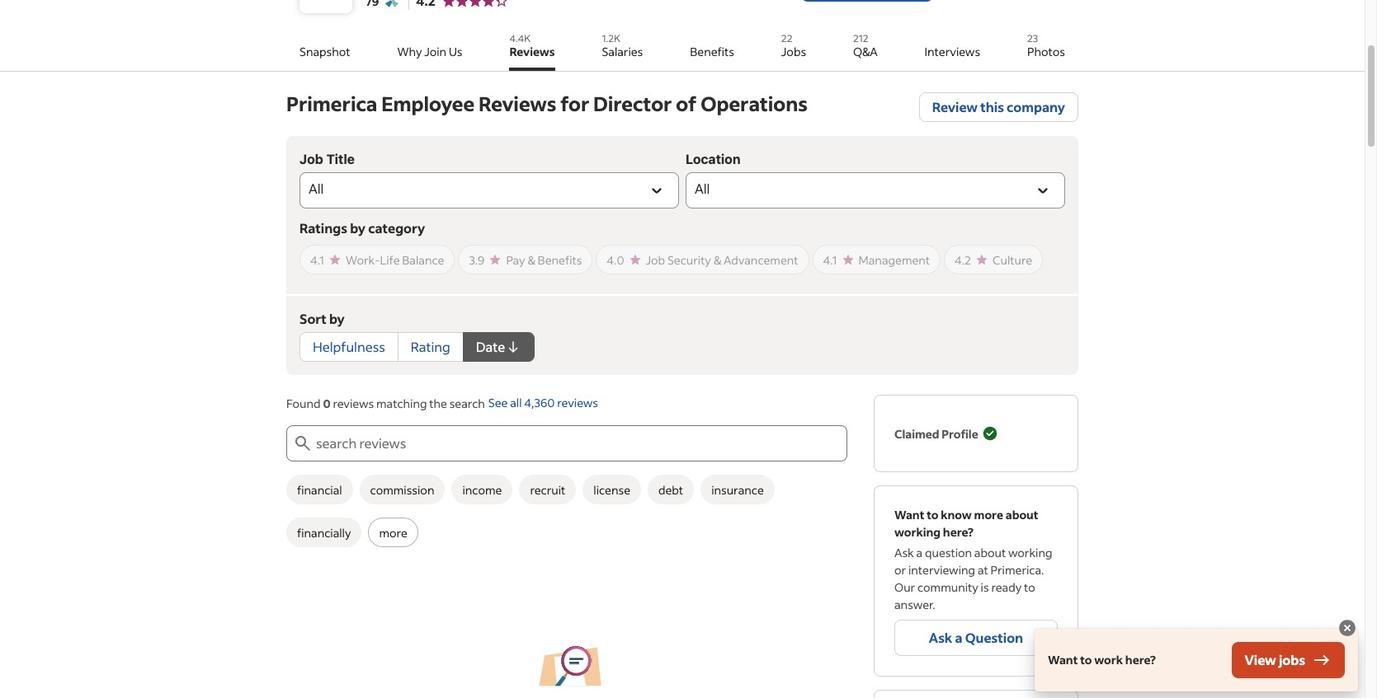 Task type: vqa. For each thing, say whether or not it's contained in the screenshot.
the bottom have
no



Task type: locate. For each thing, give the bounding box(es) containing it.
by
[[350, 220, 366, 237], [329, 310, 345, 328]]

want for want to know more about working here? ask a question about working or interviewing at primerica. our community is ready to answer.
[[895, 508, 925, 523]]

jobs
[[1279, 652, 1306, 669]]

1 vertical spatial by
[[329, 310, 345, 328]]

why
[[397, 44, 422, 59]]

0 horizontal spatial to
[[927, 508, 939, 523]]

here? down know
[[943, 525, 974, 541]]

date link
[[463, 333, 535, 362]]

to left know
[[927, 508, 939, 523]]

ratings by category
[[300, 220, 425, 237]]

1 horizontal spatial ask
[[929, 630, 953, 647]]

1 vertical spatial a
[[955, 630, 963, 647]]

about up primerica.
[[1006, 508, 1038, 523]]

0 vertical spatial by
[[350, 220, 366, 237]]

category
[[368, 220, 425, 237]]

group
[[300, 333, 535, 362]]

benefits
[[690, 44, 734, 59]]

0 vertical spatial about
[[1006, 508, 1038, 523]]

want to work here?
[[1048, 653, 1156, 668]]

2 all from the left
[[695, 180, 710, 198]]

want for want to work here?
[[1048, 653, 1078, 668]]

1 vertical spatial about
[[974, 545, 1006, 561]]

profile
[[942, 426, 978, 442]]

to down primerica.
[[1024, 580, 1036, 596]]

reviews right 0
[[333, 396, 374, 412]]

Input keywords to search reviews field
[[313, 426, 848, 462]]

rating
[[411, 338, 450, 356]]

reviews
[[510, 44, 555, 59], [479, 91, 557, 116]]

reviews
[[557, 396, 598, 411], [333, 396, 374, 412]]

by for ratings
[[350, 220, 366, 237]]

here?
[[943, 525, 974, 541], [1125, 653, 1156, 668]]

close image
[[1338, 619, 1358, 639]]

0 horizontal spatial a
[[916, 545, 923, 561]]

here? right work on the bottom right of the page
[[1125, 653, 1156, 668]]

salaries
[[602, 44, 643, 59]]

reviews left for
[[479, 91, 557, 116]]

want to know more about working here? ask a question about working or interviewing at primerica. our community is ready to answer.
[[895, 508, 1053, 613]]

ask down "answer."
[[929, 630, 953, 647]]

1 horizontal spatial here?
[[1125, 653, 1156, 668]]

0 vertical spatial working
[[895, 525, 941, 541]]

0 horizontal spatial here?
[[943, 525, 974, 541]]

0 vertical spatial to
[[927, 508, 939, 523]]

about
[[1006, 508, 1038, 523], [974, 545, 1006, 561]]

question
[[925, 545, 972, 561]]

all down location
[[695, 180, 710, 198]]

ready
[[991, 580, 1022, 596]]

found
[[286, 396, 321, 412]]

working up question
[[895, 525, 941, 541]]

0 horizontal spatial want
[[895, 508, 925, 523]]

reviews right 4,360
[[557, 396, 598, 411]]

0 horizontal spatial by
[[329, 310, 345, 328]]

here? inside want to know more about working here? ask a question about working or interviewing at primerica. our community is ready to answer.
[[943, 525, 974, 541]]

helpfulness
[[313, 338, 385, 356]]

insurance
[[711, 482, 764, 498]]

0 horizontal spatial working
[[895, 525, 941, 541]]

operations
[[701, 91, 808, 116]]

0 vertical spatial here?
[[943, 525, 974, 541]]

2 vertical spatial to
[[1080, 653, 1092, 668]]

ask inside want to know more about working here? ask a question about working or interviewing at primerica. our community is ready to answer.
[[895, 545, 914, 561]]

know
[[941, 508, 972, 523]]

0 vertical spatial more
[[974, 508, 1003, 523]]

all down job
[[309, 180, 324, 198]]

at
[[978, 563, 988, 578]]

1 vertical spatial more
[[379, 525, 407, 541]]

primerica employee reviews for director of operations
[[286, 91, 808, 116]]

ask a question link
[[895, 621, 1058, 657]]

want left work on the bottom right of the page
[[1048, 653, 1078, 668]]

1 all from the left
[[309, 180, 324, 198]]

a up "interviewing"
[[916, 545, 923, 561]]

by for sort
[[329, 310, 345, 328]]

see
[[488, 396, 508, 411]]

reviews up the primerica employee reviews for director of operations
[[510, 44, 555, 59]]

0 horizontal spatial all
[[309, 180, 324, 198]]

1 horizontal spatial reviews
[[557, 396, 598, 411]]

0 vertical spatial ask
[[895, 545, 914, 561]]

want left know
[[895, 508, 925, 523]]

by right sort
[[329, 310, 345, 328]]

sort
[[300, 310, 327, 328]]

claimed
[[895, 426, 940, 442]]

for
[[560, 91, 589, 116]]

more inside more 'button'
[[379, 525, 407, 541]]

1 horizontal spatial by
[[350, 220, 366, 237]]

found 0 reviews matching the search see all 4,360 reviews
[[286, 396, 598, 412]]

2 horizontal spatial to
[[1080, 653, 1092, 668]]

view jobs link
[[1232, 643, 1345, 679]]

1 horizontal spatial all
[[695, 180, 710, 198]]

working up primerica.
[[1008, 545, 1053, 561]]

to left work on the bottom right of the page
[[1080, 653, 1092, 668]]

0 horizontal spatial more
[[379, 525, 407, 541]]

by right ratings
[[350, 220, 366, 237]]

work wellbeing logo image
[[386, 0, 399, 7]]

more right know
[[974, 508, 1003, 523]]

a
[[916, 545, 923, 561], [955, 630, 963, 647]]

is
[[981, 580, 989, 596]]

0 vertical spatial a
[[916, 545, 923, 561]]

1 vertical spatial to
[[1024, 580, 1036, 596]]

a left question
[[955, 630, 963, 647]]

view jobs
[[1245, 652, 1306, 669]]

all
[[309, 180, 324, 198], [695, 180, 710, 198]]

commission link
[[359, 475, 445, 505]]

1 vertical spatial want
[[1048, 653, 1078, 668]]

working
[[895, 525, 941, 541], [1008, 545, 1053, 561]]

group containing helpfulness
[[300, 333, 535, 362]]

to
[[927, 508, 939, 523], [1024, 580, 1036, 596], [1080, 653, 1092, 668]]

1 horizontal spatial more
[[974, 508, 1003, 523]]

matching
[[376, 396, 427, 412]]

view
[[1245, 652, 1276, 669]]

about up at
[[974, 545, 1006, 561]]

commission
[[370, 482, 434, 498]]

job
[[300, 152, 323, 167]]

0 vertical spatial want
[[895, 508, 925, 523]]

helpfulness link
[[300, 333, 398, 362]]

1 vertical spatial here?
[[1125, 653, 1156, 668]]

search
[[449, 396, 485, 412]]

1 vertical spatial working
[[1008, 545, 1053, 561]]

4.4k reviews
[[510, 32, 555, 59]]

1 horizontal spatial want
[[1048, 653, 1078, 668]]

recruit
[[530, 482, 566, 498]]

why join us link
[[397, 26, 463, 71]]

ask
[[895, 545, 914, 561], [929, 630, 953, 647]]

more
[[974, 508, 1003, 523], [379, 525, 407, 541]]

to for want to work here?
[[1080, 653, 1092, 668]]

question
[[965, 630, 1023, 647]]

ask up or
[[895, 545, 914, 561]]

0 horizontal spatial ask
[[895, 545, 914, 561]]

license link
[[583, 475, 641, 505]]

job title
[[300, 152, 355, 167]]

more down commission
[[379, 525, 407, 541]]

want
[[895, 508, 925, 523], [1048, 653, 1078, 668]]

want inside want to know more about working here? ask a question about working or interviewing at primerica. our community is ready to answer.
[[895, 508, 925, 523]]



Task type: describe. For each thing, give the bounding box(es) containing it.
all for job title
[[309, 180, 324, 198]]

1 vertical spatial ask
[[929, 630, 953, 647]]

primerica
[[286, 91, 377, 116]]

1 vertical spatial reviews
[[479, 91, 557, 116]]

claimed profile
[[895, 426, 978, 442]]

1.2k
[[602, 32, 621, 45]]

1 horizontal spatial a
[[955, 630, 963, 647]]

22
[[781, 32, 793, 45]]

income
[[462, 482, 502, 498]]

review this company
[[932, 98, 1065, 116]]

all for location
[[695, 180, 710, 198]]

212 q&a
[[853, 32, 878, 59]]

join
[[424, 44, 447, 59]]

employee
[[381, 91, 475, 116]]

interviewing
[[909, 563, 976, 578]]

why join us
[[397, 44, 463, 59]]

1 horizontal spatial to
[[1024, 580, 1036, 596]]

insurance link
[[701, 475, 775, 505]]

jobs
[[781, 44, 806, 59]]

rating link
[[398, 333, 464, 362]]

financially link
[[286, 518, 362, 548]]

location
[[686, 152, 741, 167]]

more inside want to know more about working here? ask a question about working or interviewing at primerica. our community is ready to answer.
[[974, 508, 1003, 523]]

a inside want to know more about working here? ask a question about working or interviewing at primerica. our community is ready to answer.
[[916, 545, 923, 561]]

primerica.
[[991, 563, 1044, 578]]

all
[[510, 396, 522, 411]]

of
[[676, 91, 697, 116]]

income link
[[452, 475, 513, 505]]

or
[[895, 563, 906, 578]]

the
[[429, 396, 447, 412]]

answer.
[[895, 597, 935, 613]]

more button
[[368, 518, 418, 548]]

work
[[1095, 653, 1123, 668]]

community
[[918, 580, 979, 596]]

title
[[326, 152, 355, 167]]

23
[[1027, 32, 1038, 45]]

sort by
[[300, 310, 345, 328]]

snapshot link
[[300, 26, 350, 71]]

us
[[449, 44, 463, 59]]

review
[[932, 98, 978, 116]]

debt link
[[648, 475, 694, 505]]

1.2k salaries
[[602, 32, 643, 59]]

benefits link
[[690, 26, 734, 71]]

debt
[[659, 482, 683, 498]]

0 horizontal spatial reviews
[[333, 396, 374, 412]]

q&a
[[853, 44, 878, 59]]

financial link
[[286, 475, 353, 505]]

director
[[593, 91, 672, 116]]

to for want to know more about working here? ask a question about working or interviewing at primerica. our community is ready to answer.
[[927, 508, 939, 523]]

23 photos
[[1027, 32, 1065, 59]]

company
[[1007, 98, 1065, 116]]

22 jobs
[[781, 32, 806, 59]]

snapshot
[[300, 44, 350, 59]]

this
[[981, 98, 1004, 116]]

1 horizontal spatial working
[[1008, 545, 1053, 561]]

interviews link
[[925, 26, 980, 71]]

0
[[323, 396, 331, 412]]

interviews
[[925, 44, 980, 59]]

see all 4,360 reviews link
[[488, 395, 598, 413]]

license
[[594, 482, 630, 498]]

recruit link
[[519, 475, 576, 505]]

4.4k
[[510, 32, 531, 45]]

date
[[476, 338, 505, 356]]

our
[[895, 580, 915, 596]]

212
[[853, 32, 869, 45]]

financially
[[297, 525, 351, 541]]

0 vertical spatial reviews
[[510, 44, 555, 59]]

4,360
[[524, 396, 555, 411]]

claimed profile button
[[895, 416, 998, 452]]

ratings
[[300, 220, 347, 237]]

photos
[[1027, 44, 1065, 59]]

review this company link
[[919, 92, 1079, 122]]

ask a question
[[929, 630, 1023, 647]]



